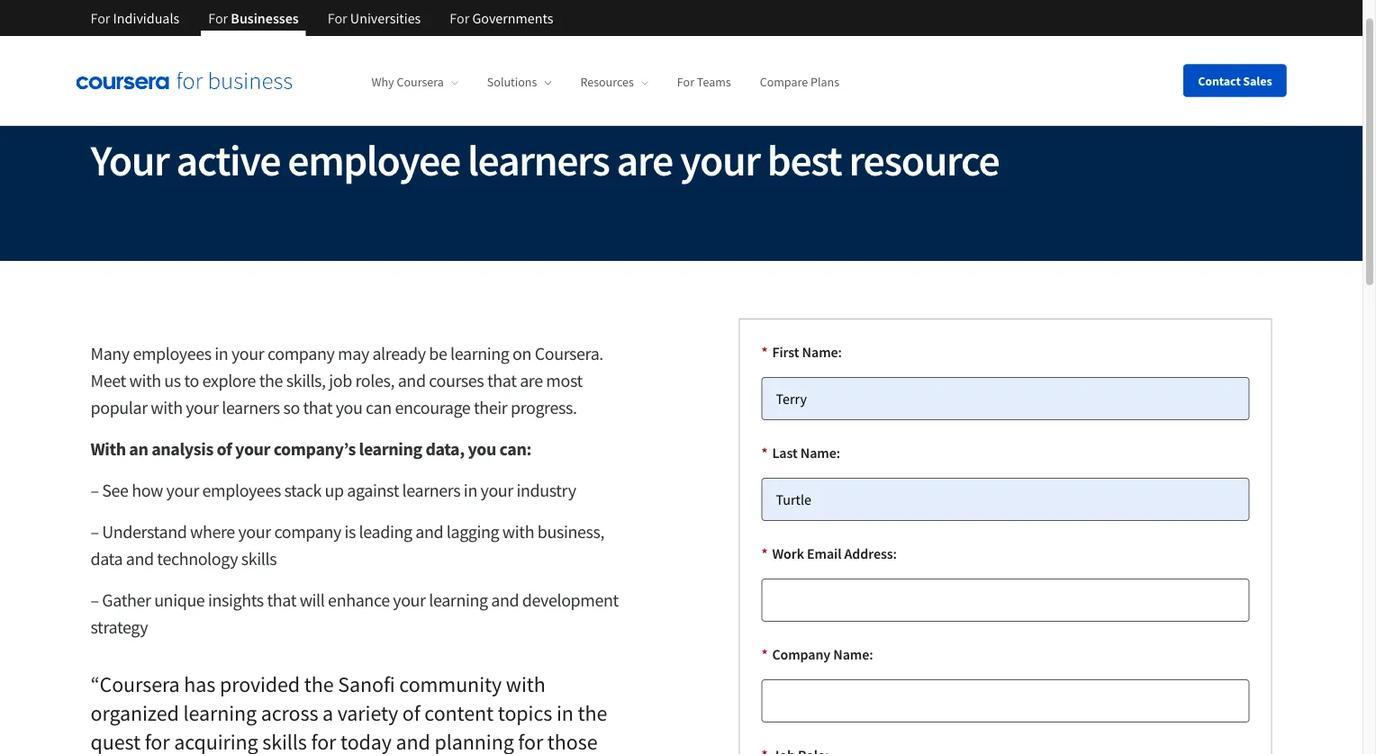 Task type: vqa. For each thing, say whether or not it's contained in the screenshot.
'administrators.'
no



Task type: describe. For each thing, give the bounding box(es) containing it.
contact sales
[[1198, 73, 1272, 89]]

where
[[190, 522, 235, 544]]

skills inside coursera has provided the sanofi community with organized learning across a variety of content topics in the quest for acquiring skills for today and planning for tho
[[262, 729, 307, 755]]

technology
[[157, 549, 238, 571]]

for governments
[[450, 9, 554, 27]]

1 horizontal spatial the
[[304, 672, 334, 699]]

job
[[329, 370, 352, 393]]

learners inside many employees in your company may already be learning on coursera. meet with us to explore the skills, job roles, and courses that are most popular with your learners so that you can encourage their progress.
[[222, 397, 280, 420]]

address:
[[845, 545, 897, 563]]

coursera has provided the sanofi community with organized learning across a variety of content topics in the quest for acquiring skills for today and planning for tho
[[91, 672, 607, 755]]

work
[[772, 545, 804, 563]]

why coursera link
[[372, 74, 458, 90]]

best
[[767, 134, 842, 188]]

across
[[261, 700, 318, 727]]

with inside coursera has provided the sanofi community with organized learning across a variety of content topics in the quest for acquiring skills for today and planning for tho
[[506, 672, 546, 699]]

for left teams
[[677, 74, 695, 90]]

stack
[[284, 480, 322, 503]]

analysis
[[151, 439, 213, 461]]

compare
[[760, 74, 808, 90]]

gather
[[102, 590, 151, 613]]

to
[[184, 370, 199, 393]]

unique
[[154, 590, 205, 613]]

* for * first name:
[[762, 344, 768, 362]]

many employees in your company may already be learning on coursera. meet with us to explore the skills, job roles, and courses that are most popular with your learners so that you can encourage their progress.
[[91, 343, 604, 420]]

individuals
[[113, 9, 179, 27]]

– gather unique insights that will enhance your learning and development strategy
[[91, 590, 619, 640]]

active
[[176, 134, 280, 188]]

strategy
[[91, 617, 148, 640]]

resource
[[849, 134, 999, 188]]

your down teams
[[680, 134, 760, 188]]

1 vertical spatial that
[[303, 397, 332, 420]]

* last name:
[[762, 445, 841, 463]]

* work email address:
[[762, 545, 897, 563]]

1 horizontal spatial coursera
[[397, 74, 444, 90]]

your up 'explore'
[[232, 343, 264, 366]]

sanofi
[[338, 672, 395, 699]]

a
[[323, 700, 333, 727]]

1 vertical spatial employees
[[202, 480, 281, 503]]

* company name:
[[762, 646, 873, 664]]

data,
[[426, 439, 465, 461]]

see
[[102, 480, 128, 503]]

for for individuals
[[91, 9, 110, 27]]

company for may
[[267, 343, 335, 366]]

2 horizontal spatial learners
[[468, 134, 609, 188]]

coursera.
[[535, 343, 604, 366]]

roles,
[[355, 370, 395, 393]]

and inside – gather unique insights that will enhance your learning and development strategy
[[491, 590, 519, 613]]

your down to
[[186, 397, 219, 420]]

business,
[[538, 522, 604, 544]]

the for the
[[578, 700, 607, 727]]

can
[[366, 397, 392, 420]]

organized
[[91, 700, 179, 727]]

with
[[91, 439, 126, 461]]

2 for from the left
[[311, 729, 336, 755]]

coursera for business image
[[76, 71, 292, 90]]

data
[[91, 549, 123, 571]]

resources
[[581, 74, 634, 90]]

meet
[[91, 370, 126, 393]]

on
[[513, 343, 532, 366]]

company's
[[274, 439, 356, 461]]

learning down the can
[[359, 439, 422, 461]]

and inside many employees in your company may already be learning on coursera. meet with us to explore the skills, job roles, and courses that are most popular with your learners so that you can encourage their progress.
[[398, 370, 426, 393]]

– for – understand where your company is leading and lagging with business, data and technology skills
[[91, 522, 99, 544]]

0 vertical spatial of
[[217, 439, 232, 461]]

– see how your employees stack up against learners in your industry
[[91, 480, 576, 503]]

solutions link
[[487, 74, 552, 90]]

can:
[[500, 439, 532, 461]]

already
[[372, 343, 426, 366]]

today
[[341, 729, 392, 755]]

* for * company name:
[[762, 646, 768, 664]]

compare plans
[[760, 74, 840, 90]]

insights
[[208, 590, 264, 613]]

explore
[[202, 370, 256, 393]]

plans
[[811, 74, 840, 90]]

learning for already
[[451, 343, 509, 366]]

enhance
[[328, 590, 390, 613]]

for teams link
[[677, 74, 731, 90]]

industry
[[517, 480, 576, 503]]

popular
[[91, 397, 148, 420]]

1 for from the left
[[145, 729, 170, 755]]

sales
[[1244, 73, 1272, 89]]

planning
[[435, 729, 514, 755]]

how
[[132, 480, 163, 503]]

first
[[772, 344, 800, 362]]



Task type: locate. For each thing, give the bounding box(es) containing it.
the inside many employees in your company may already be learning on coursera. meet with us to explore the skills, job roles, and courses that are most popular with your learners so that you can encourage their progress.
[[259, 370, 283, 393]]

understand
[[102, 522, 187, 544]]

learning up the courses
[[451, 343, 509, 366]]

2 vertical spatial name:
[[834, 646, 873, 664]]

in up lagging
[[464, 480, 477, 503]]

learning up acquiring
[[183, 700, 257, 727]]

and down already
[[398, 370, 426, 393]]

2 horizontal spatial the
[[578, 700, 607, 727]]

name: for * first name:
[[802, 344, 842, 362]]

has
[[184, 672, 216, 699]]

* for * last name:
[[762, 445, 768, 463]]

learners down 'data,'
[[402, 480, 461, 503]]

you
[[336, 397, 363, 420], [468, 439, 496, 461]]

for down topics
[[518, 729, 543, 755]]

name: for * company name:
[[834, 646, 873, 664]]

3 – from the top
[[91, 590, 99, 613]]

why coursera
[[372, 74, 444, 90]]

community
[[399, 672, 502, 699]]

with an analysis of your company's learning data, you can:
[[91, 439, 532, 461]]

0 vertical spatial coursera
[[397, 74, 444, 90]]

1 horizontal spatial are
[[617, 134, 673, 188]]

for left businesses
[[208, 9, 228, 27]]

1 vertical spatial skills
[[262, 729, 307, 755]]

1 horizontal spatial for
[[311, 729, 336, 755]]

company inside many employees in your company may already be learning on coursera. meet with us to explore the skills, job roles, and courses that are most popular with your learners so that you can encourage their progress.
[[267, 343, 335, 366]]

* left work
[[762, 545, 768, 563]]

development
[[522, 590, 619, 613]]

2 horizontal spatial for
[[518, 729, 543, 755]]

0 horizontal spatial that
[[267, 590, 296, 613]]

*
[[762, 344, 768, 362], [762, 445, 768, 463], [762, 545, 768, 563], [762, 646, 768, 664]]

0 horizontal spatial are
[[520, 370, 543, 393]]

of right 'analysis'
[[217, 439, 232, 461]]

0 vertical spatial –
[[91, 480, 99, 503]]

the left skills,
[[259, 370, 283, 393]]

in up 'explore'
[[215, 343, 228, 366]]

an
[[129, 439, 148, 461]]

will
[[300, 590, 325, 613]]

skills,
[[286, 370, 326, 393]]

name: for * last name:
[[801, 445, 841, 463]]

for for governments
[[450, 9, 470, 27]]

is
[[345, 522, 356, 544]]

3 * from the top
[[762, 545, 768, 563]]

1 vertical spatial of
[[402, 700, 420, 727]]

2 vertical spatial –
[[91, 590, 99, 613]]

your active employee learners are your best resource
[[91, 134, 999, 188]]

for down the organized
[[145, 729, 170, 755]]

1 horizontal spatial of
[[402, 700, 420, 727]]

for for businesses
[[208, 9, 228, 27]]

and
[[398, 370, 426, 393], [416, 522, 443, 544], [126, 549, 154, 571], [491, 590, 519, 613], [396, 729, 430, 755]]

0 horizontal spatial learners
[[222, 397, 280, 420]]

your
[[680, 134, 760, 188], [232, 343, 264, 366], [186, 397, 219, 420], [235, 439, 270, 461], [166, 480, 199, 503], [481, 480, 513, 503], [238, 522, 271, 544], [393, 590, 426, 613]]

leading
[[359, 522, 412, 544]]

0 horizontal spatial you
[[336, 397, 363, 420]]

encourage
[[395, 397, 471, 420]]

and left development
[[491, 590, 519, 613]]

coursera right why
[[397, 74, 444, 90]]

1 – from the top
[[91, 480, 99, 503]]

– left 'gather'
[[91, 590, 99, 613]]

2 vertical spatial learners
[[402, 480, 461, 503]]

learners down 'explore'
[[222, 397, 280, 420]]

1 vertical spatial name:
[[801, 445, 841, 463]]

variety
[[338, 700, 398, 727]]

that inside – gather unique insights that will enhance your learning and development strategy
[[267, 590, 296, 613]]

for individuals
[[91, 9, 179, 27]]

learning inside many employees in your company may already be learning on coursera. meet with us to explore the skills, job roles, and courses that are most popular with your learners so that you can encourage their progress.
[[451, 343, 509, 366]]

contact
[[1198, 73, 1241, 89]]

coursera up the organized
[[100, 672, 180, 699]]

governments
[[472, 9, 554, 27]]

in inside many employees in your company may already be learning on coursera. meet with us to explore the skills, job roles, and courses that are most popular with your learners so that you can encourage their progress.
[[215, 343, 228, 366]]

your right where
[[238, 522, 271, 544]]

1 horizontal spatial you
[[468, 439, 496, 461]]

1 vertical spatial –
[[91, 522, 99, 544]]

for
[[145, 729, 170, 755], [311, 729, 336, 755], [518, 729, 543, 755]]

company inside – understand where your company is leading and lagging with business, data and technology skills
[[274, 522, 341, 544]]

their
[[474, 397, 507, 420]]

with left us
[[129, 370, 161, 393]]

learners
[[468, 134, 609, 188], [222, 397, 280, 420], [402, 480, 461, 503]]

learning
[[451, 343, 509, 366], [359, 439, 422, 461], [429, 590, 488, 613], [183, 700, 257, 727]]

that right so
[[303, 397, 332, 420]]

0 vertical spatial the
[[259, 370, 283, 393]]

in inside coursera has provided the sanofi community with organized learning across a variety of content topics in the quest for acquiring skills for today and planning for tho
[[557, 700, 574, 727]]

2 horizontal spatial that
[[487, 370, 517, 393]]

0 horizontal spatial in
[[215, 343, 228, 366]]

2 vertical spatial in
[[557, 700, 574, 727]]

your inside – understand where your company is leading and lagging with business, data and technology skills
[[238, 522, 271, 544]]

your right how
[[166, 480, 199, 503]]

employees inside many employees in your company may already be learning on coursera. meet with us to explore the skills, job roles, and courses that are most popular with your learners so that you can encourage their progress.
[[133, 343, 211, 366]]

0 vertical spatial you
[[336, 397, 363, 420]]

resources link
[[581, 74, 648, 90]]

of
[[217, 439, 232, 461], [402, 700, 420, 727]]

– inside – understand where your company is leading and lagging with business, data and technology skills
[[91, 522, 99, 544]]

may
[[338, 343, 369, 366]]

in right topics
[[557, 700, 574, 727]]

banner navigation
[[76, 0, 568, 50]]

name: right last
[[801, 445, 841, 463]]

that up their
[[487, 370, 517, 393]]

0 vertical spatial skills
[[241, 549, 277, 571]]

0 horizontal spatial coursera
[[100, 672, 180, 699]]

with right lagging
[[503, 522, 534, 544]]

and down understand
[[126, 549, 154, 571]]

you left can:
[[468, 439, 496, 461]]

acquiring
[[174, 729, 258, 755]]

1 horizontal spatial that
[[303, 397, 332, 420]]

1 vertical spatial you
[[468, 439, 496, 461]]

for left "universities"
[[328, 9, 347, 27]]

1 vertical spatial the
[[304, 672, 334, 699]]

last
[[772, 445, 798, 463]]

email
[[807, 545, 842, 563]]

you down job
[[336, 397, 363, 420]]

skills up insights
[[241, 549, 277, 571]]

0 vertical spatial are
[[617, 134, 673, 188]]

name: right first
[[802, 344, 842, 362]]

company for is
[[274, 522, 341, 544]]

1 horizontal spatial learners
[[402, 480, 461, 503]]

skills
[[241, 549, 277, 571], [262, 729, 307, 755]]

employees up where
[[202, 480, 281, 503]]

0 vertical spatial employees
[[133, 343, 211, 366]]

provided
[[220, 672, 300, 699]]

1 * from the top
[[762, 344, 768, 362]]

* left company
[[762, 646, 768, 664]]

the right topics
[[578, 700, 607, 727]]

None text field
[[762, 378, 1250, 421], [762, 479, 1250, 522], [762, 681, 1250, 724], [762, 378, 1250, 421], [762, 479, 1250, 522], [762, 681, 1250, 724]]

why
[[372, 74, 394, 90]]

and inside coursera has provided the sanofi community with organized learning across a variety of content topics in the quest for acquiring skills for today and planning for tho
[[396, 729, 430, 755]]

– for – see how your employees stack up against learners in your industry
[[91, 480, 99, 503]]

0 vertical spatial learners
[[468, 134, 609, 188]]

0 horizontal spatial of
[[217, 439, 232, 461]]

1 vertical spatial coursera
[[100, 672, 180, 699]]

1 vertical spatial learners
[[222, 397, 280, 420]]

and left lagging
[[416, 522, 443, 544]]

courses
[[429, 370, 484, 393]]

1 vertical spatial in
[[464, 480, 477, 503]]

your right enhance
[[393, 590, 426, 613]]

content
[[425, 700, 494, 727]]

2 – from the top
[[91, 522, 99, 544]]

0 vertical spatial company
[[267, 343, 335, 366]]

so
[[283, 397, 300, 420]]

the up the a
[[304, 672, 334, 699]]

for businesses
[[208, 9, 299, 27]]

for for universities
[[328, 9, 347, 27]]

– up data
[[91, 522, 99, 544]]

–
[[91, 480, 99, 503], [91, 522, 99, 544], [91, 590, 99, 613]]

up
[[325, 480, 344, 503]]

0 vertical spatial that
[[487, 370, 517, 393]]

most
[[546, 370, 583, 393]]

employees
[[133, 343, 211, 366], [202, 480, 281, 503]]

are inside many employees in your company may already be learning on coursera. meet with us to explore the skills, job roles, and courses that are most popular with your learners so that you can encourage their progress.
[[520, 370, 543, 393]]

learning for enhance
[[429, 590, 488, 613]]

businesses
[[231, 9, 299, 27]]

that left will
[[267, 590, 296, 613]]

of right variety
[[402, 700, 420, 727]]

your left company's
[[235, 439, 270, 461]]

for down the a
[[311, 729, 336, 755]]

many
[[91, 343, 130, 366]]

– understand where your company is leading and lagging with business, data and technology skills
[[91, 522, 604, 571]]

4 * from the top
[[762, 646, 768, 664]]

with
[[129, 370, 161, 393], [151, 397, 183, 420], [503, 522, 534, 544], [506, 672, 546, 699]]

employees up us
[[133, 343, 211, 366]]

company up skills,
[[267, 343, 335, 366]]

* left last
[[762, 445, 768, 463]]

your down can:
[[481, 480, 513, 503]]

coursera inside coursera has provided the sanofi community with organized learning across a variety of content topics in the quest for acquiring skills for today and planning for tho
[[100, 672, 180, 699]]

the for your
[[259, 370, 283, 393]]

progress.
[[511, 397, 577, 420]]

be
[[429, 343, 447, 366]]

contact sales button
[[1184, 64, 1287, 97]]

you inside many employees in your company may already be learning on coursera. meet with us to explore the skills, job roles, and courses that are most popular with your learners so that you can encourage their progress.
[[336, 397, 363, 420]]

against
[[347, 480, 399, 503]]

compare plans link
[[760, 74, 840, 90]]

– left see
[[91, 480, 99, 503]]

of inside coursera has provided the sanofi community with organized learning across a variety of content topics in the quest for acquiring skills for today and planning for tho
[[402, 700, 420, 727]]

your
[[91, 134, 169, 188]]

are down on
[[520, 370, 543, 393]]

with down us
[[151, 397, 183, 420]]

are down the resources "link"
[[617, 134, 673, 188]]

0 vertical spatial name:
[[802, 344, 842, 362]]

for teams
[[677, 74, 731, 90]]

company
[[267, 343, 335, 366], [274, 522, 341, 544]]

us
[[164, 370, 181, 393]]

with up topics
[[506, 672, 546, 699]]

– for – gather unique insights that will enhance your learning and development strategy
[[91, 590, 99, 613]]

2 vertical spatial the
[[578, 700, 607, 727]]

coursera
[[397, 74, 444, 90], [100, 672, 180, 699]]

skills inside – understand where your company is leading and lagging with business, data and technology skills
[[241, 549, 277, 571]]

0 horizontal spatial for
[[145, 729, 170, 755]]

3 for from the left
[[518, 729, 543, 755]]

learning inside coursera has provided the sanofi community with organized learning across a variety of content topics in the quest for acquiring skills for today and planning for tho
[[183, 700, 257, 727]]

– inside – gather unique insights that will enhance your learning and development strategy
[[91, 590, 99, 613]]

your inside – gather unique insights that will enhance your learning and development strategy
[[393, 590, 426, 613]]

learning inside – gather unique insights that will enhance your learning and development strategy
[[429, 590, 488, 613]]

company down stack
[[274, 522, 341, 544]]

skills down across
[[262, 729, 307, 755]]

employee
[[288, 134, 460, 188]]

are
[[617, 134, 673, 188], [520, 370, 543, 393]]

for left governments at the left top of page
[[450, 9, 470, 27]]

2 vertical spatial that
[[267, 590, 296, 613]]

0 horizontal spatial the
[[259, 370, 283, 393]]

* left first
[[762, 344, 768, 362]]

for universities
[[328, 9, 421, 27]]

for left individuals
[[91, 9, 110, 27]]

1 horizontal spatial in
[[464, 480, 477, 503]]

2 * from the top
[[762, 445, 768, 463]]

and right today
[[396, 729, 430, 755]]

* for * work email address:
[[762, 545, 768, 563]]

2 horizontal spatial in
[[557, 700, 574, 727]]

1 vertical spatial company
[[274, 522, 341, 544]]

name: right company
[[834, 646, 873, 664]]

universities
[[350, 9, 421, 27]]

None email field
[[762, 580, 1250, 623]]

that
[[487, 370, 517, 393], [303, 397, 332, 420], [267, 590, 296, 613]]

topics
[[498, 700, 552, 727]]

learning down lagging
[[429, 590, 488, 613]]

learners down "solutions" link
[[468, 134, 609, 188]]

0 vertical spatial in
[[215, 343, 228, 366]]

learning for with
[[183, 700, 257, 727]]

1 vertical spatial are
[[520, 370, 543, 393]]

with inside – understand where your company is leading and lagging with business, data and technology skills
[[503, 522, 534, 544]]

company
[[772, 646, 831, 664]]



